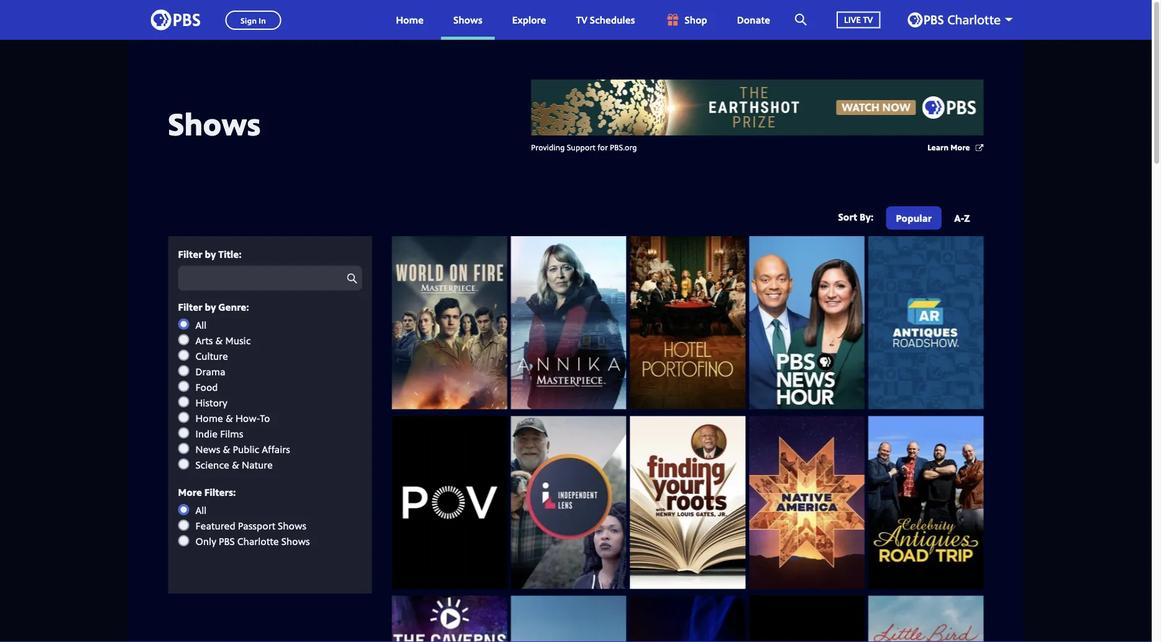 Task type: vqa. For each thing, say whether or not it's contained in the screenshot.
More Filters: Element
yes



Task type: locate. For each thing, give the bounding box(es) containing it.
tv schedules
[[576, 13, 635, 26]]

arts
[[196, 334, 213, 347]]

shop link
[[653, 0, 720, 40]]

filter left title:
[[178, 247, 202, 261]]

by:
[[860, 210, 874, 224]]

learn more link
[[928, 141, 984, 154]]

home left shows link
[[396, 13, 424, 26]]

shop
[[685, 13, 707, 26]]

more left filters:
[[178, 486, 202, 499]]

0 vertical spatial filter
[[178, 247, 202, 261]]

all up arts in the bottom left of the page
[[196, 318, 207, 331]]

more filters: element
[[178, 504, 362, 548]]

filter inside filter by genre: all arts & music culture drama food history home & how-to indie films news & public affairs science & nature
[[178, 300, 202, 314]]

&
[[215, 334, 223, 347], [226, 411, 233, 425], [223, 442, 230, 456], [232, 458, 239, 471]]

0 vertical spatial all
[[196, 318, 207, 331]]

& right arts in the bottom left of the page
[[215, 334, 223, 347]]

1 vertical spatial filter
[[178, 300, 202, 314]]

providing
[[531, 141, 565, 153]]

pbs image
[[151, 6, 201, 34]]

more right learn
[[951, 141, 970, 153]]

tv left schedules
[[576, 13, 588, 26]]

all up the featured
[[196, 504, 207, 517]]

a-
[[955, 211, 964, 224]]

schedules
[[590, 13, 635, 26]]

0 horizontal spatial tv
[[576, 13, 588, 26]]

filter up arts in the bottom left of the page
[[178, 300, 202, 314]]

only
[[196, 535, 216, 548]]

1 vertical spatial more
[[178, 486, 202, 499]]

explore
[[512, 13, 546, 26]]

1 vertical spatial home
[[196, 411, 223, 425]]

more inside more filters: all featured passport shows only pbs charlotte shows
[[178, 486, 202, 499]]

1 vertical spatial all
[[196, 504, 207, 517]]

nova image
[[630, 596, 746, 642]]

Filter by Title: text field
[[178, 266, 362, 291]]

live tv link
[[825, 0, 893, 40]]

world on fire image
[[392, 236, 507, 409]]

1 all from the top
[[196, 318, 207, 331]]

by inside filter by genre: all arts & music culture drama food history home & how-to indie films news & public affairs science & nature
[[205, 300, 216, 314]]

nature
[[242, 458, 273, 471]]

public
[[233, 442, 259, 456]]

all inside more filters: all featured passport shows only pbs charlotte shows
[[196, 504, 207, 517]]

tv right live
[[863, 14, 873, 26]]

home inside "link"
[[396, 13, 424, 26]]

filter for filter by title:
[[178, 247, 202, 261]]

2 by from the top
[[205, 300, 216, 314]]

filter by genre: all arts & music culture drama food history home & how-to indie films news & public affairs science & nature
[[178, 300, 290, 471]]

history
[[196, 396, 227, 409]]

home link
[[384, 0, 436, 40]]

filter by title:
[[178, 247, 242, 261]]

by
[[205, 247, 216, 261], [205, 300, 216, 314]]

0 vertical spatial by
[[205, 247, 216, 261]]

films
[[220, 427, 243, 440]]

title:
[[218, 247, 242, 261]]

1 horizontal spatial tv
[[863, 14, 873, 26]]

sort by:
[[838, 210, 874, 224]]

0 vertical spatial more
[[951, 141, 970, 153]]

sort
[[838, 210, 858, 224]]

by for genre:
[[205, 300, 216, 314]]

indie
[[196, 427, 218, 440]]

pbs
[[219, 535, 235, 548]]

home
[[396, 13, 424, 26], [196, 411, 223, 425]]

home inside filter by genre: all arts & music culture drama food history home & how-to indie films news & public affairs science & nature
[[196, 411, 223, 425]]

for
[[598, 141, 608, 153]]

& down films
[[223, 442, 230, 456]]

0 horizontal spatial home
[[196, 411, 223, 425]]

providing support for pbs.org
[[531, 141, 637, 153]]

all
[[196, 318, 207, 331], [196, 504, 207, 517]]

1 horizontal spatial home
[[396, 13, 424, 26]]

passport
[[238, 519, 276, 533]]

hotel portofino image
[[630, 236, 746, 409]]

antiques roadshow image
[[869, 236, 984, 409]]

0 vertical spatial home
[[396, 13, 424, 26]]

science
[[196, 458, 229, 471]]

filter
[[178, 247, 202, 261], [178, 300, 202, 314]]

0 horizontal spatial more
[[178, 486, 202, 499]]

tv
[[576, 13, 588, 26], [863, 14, 873, 26]]

celebrity antiques road trip image
[[869, 416, 984, 589]]

shows
[[454, 13, 483, 26], [168, 102, 261, 144], [278, 519, 307, 533], [281, 535, 310, 548]]

more
[[951, 141, 970, 153], [178, 486, 202, 499]]

1 filter from the top
[[178, 247, 202, 261]]

nature image
[[511, 596, 627, 642]]

how-
[[236, 411, 260, 425]]

genre:
[[218, 300, 249, 314]]

2 filter from the top
[[178, 300, 202, 314]]

by left genre:
[[205, 300, 216, 314]]

2 all from the top
[[196, 504, 207, 517]]

filters:
[[204, 486, 236, 499]]

filter for filter by genre: all arts & music culture drama food history home & how-to indie films news & public affairs science & nature
[[178, 300, 202, 314]]

pbs newshour image
[[749, 236, 865, 409]]

1 by from the top
[[205, 247, 216, 261]]

donate
[[737, 13, 770, 26]]

shows link
[[441, 0, 495, 40]]

by left title:
[[205, 247, 216, 261]]

native america image
[[749, 416, 865, 589]]

music
[[225, 334, 251, 347]]

advertisement region
[[531, 80, 984, 136]]

home down history
[[196, 411, 223, 425]]

drama
[[196, 365, 226, 378]]

pbs charlotte image
[[908, 12, 1001, 27]]

1 vertical spatial by
[[205, 300, 216, 314]]



Task type: describe. For each thing, give the bounding box(es) containing it.
to
[[260, 411, 270, 425]]

finding your roots image
[[630, 416, 746, 589]]

sort by: element
[[884, 206, 980, 233]]

the caverns sessions image
[[392, 596, 507, 642]]

news
[[196, 442, 220, 456]]

secrets of the dead image
[[749, 596, 865, 642]]

food
[[196, 380, 218, 394]]

learn more
[[928, 141, 970, 153]]

popular
[[896, 211, 932, 224]]

charlotte
[[237, 535, 279, 548]]

& up films
[[226, 411, 233, 425]]

more filters: all featured passport shows only pbs charlotte shows
[[178, 486, 310, 548]]

tv schedules link
[[564, 0, 648, 40]]

z
[[964, 211, 970, 224]]

independent lens image
[[511, 416, 627, 589]]

learn
[[928, 141, 949, 153]]

1 horizontal spatial more
[[951, 141, 970, 153]]

live tv
[[844, 14, 873, 26]]

featured
[[196, 519, 235, 533]]

live
[[844, 14, 861, 26]]

affairs
[[262, 442, 290, 456]]

filter by genre: element
[[178, 318, 362, 471]]

explore link
[[500, 0, 559, 40]]

support
[[567, 141, 596, 153]]

pbs.org
[[610, 141, 637, 153]]

annika image
[[511, 236, 627, 409]]

pov image
[[392, 416, 507, 589]]

& down public
[[232, 458, 239, 471]]

all inside filter by genre: all arts & music culture drama food history home & how-to indie films news & public affairs science & nature
[[196, 318, 207, 331]]

by for title:
[[205, 247, 216, 261]]

search image
[[795, 14, 807, 25]]

little bird image
[[869, 596, 984, 642]]

culture
[[196, 349, 228, 363]]

a-z
[[955, 211, 970, 224]]

donate link
[[725, 0, 783, 40]]



